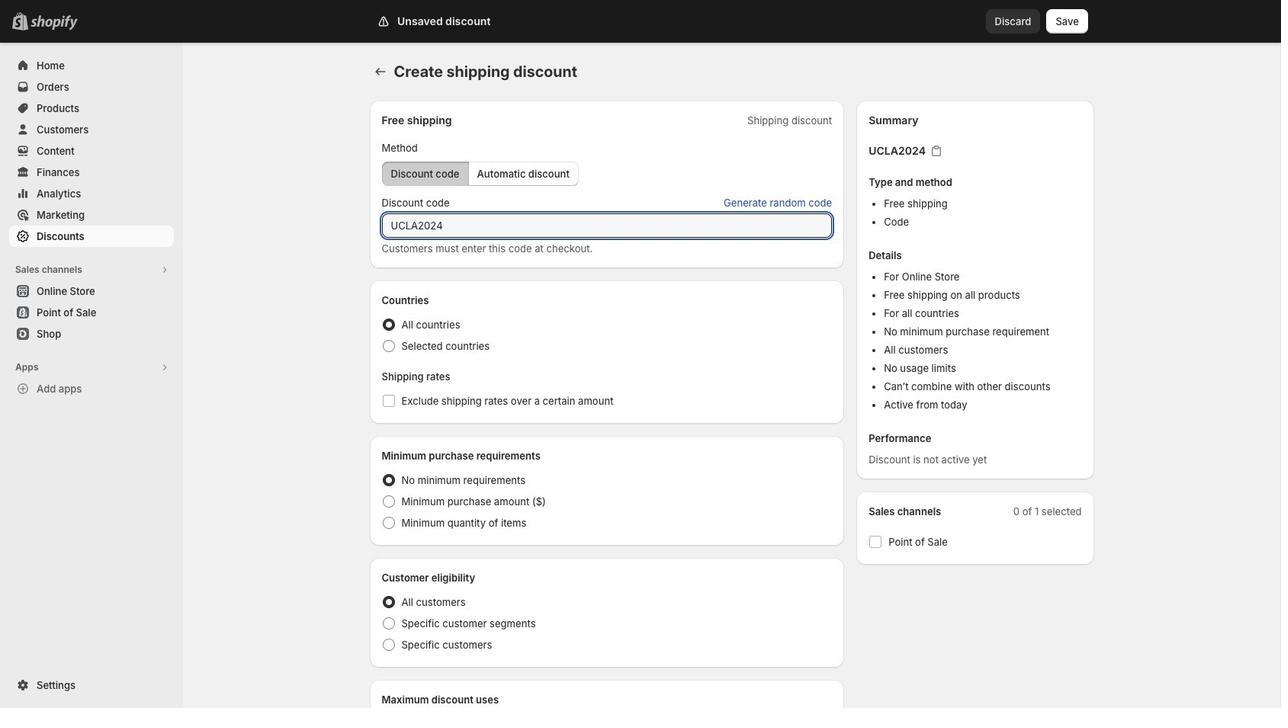 Task type: vqa. For each thing, say whether or not it's contained in the screenshot.
Shopify IMAGE
yes



Task type: locate. For each thing, give the bounding box(es) containing it.
None text field
[[382, 214, 832, 238]]

shopify image
[[31, 15, 78, 31]]



